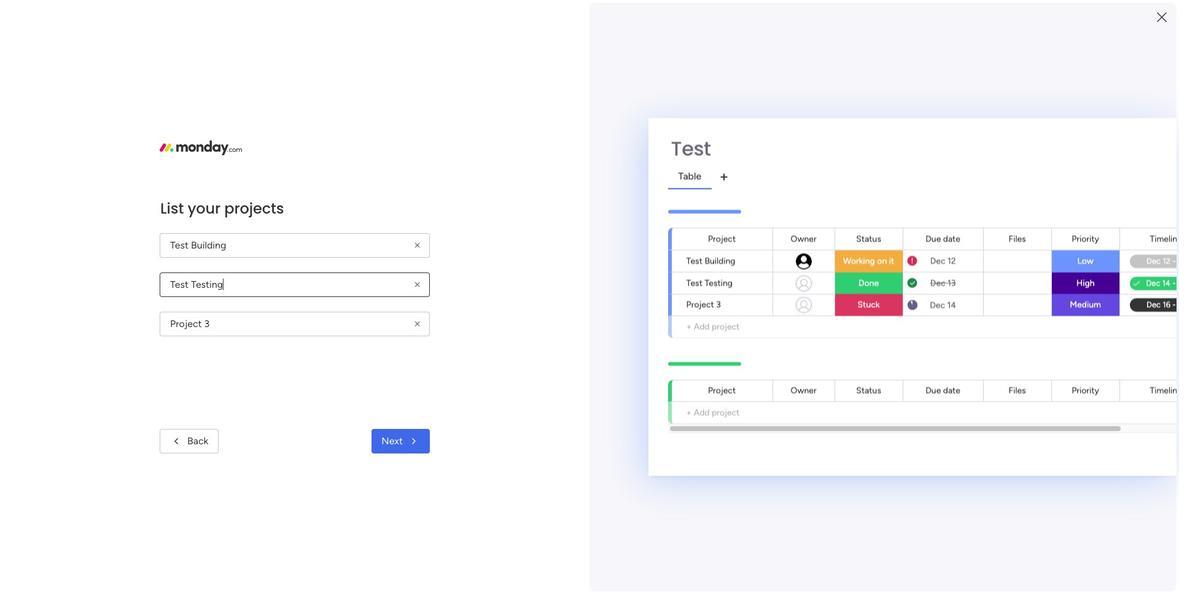 Task type: vqa. For each thing, say whether or not it's contained in the screenshot.
Dec 12
no



Task type: locate. For each thing, give the bounding box(es) containing it.
profile
[[1035, 118, 1067, 131]]

1 due from the top
[[926, 233, 941, 244]]

1 horizontal spatial in
[[1040, 386, 1048, 397]]

1 vertical spatial due date
[[926, 385, 961, 396]]

1 vertical spatial add
[[694, 407, 710, 418]]

0 vertical spatial due date
[[926, 233, 961, 244]]

1 vertical spatial priority
[[1072, 385, 1099, 396]]

templates down "workflow"
[[1003, 400, 1047, 412]]

priority
[[1072, 233, 1099, 244], [1072, 385, 1099, 396]]

conference
[[582, 7, 629, 18]]

0 vertical spatial project
[[712, 321, 740, 332]]

1 vertical spatial + add project
[[686, 407, 740, 418]]

0 vertical spatial owner
[[791, 233, 817, 244]]

0 vertical spatial learn
[[940, 467, 964, 479]]

0 vertical spatial +
[[686, 321, 692, 332]]

1 vertical spatial timeline
[[1150, 385, 1179, 396]]

learn inside getting started learn how monday.com works
[[988, 517, 1010, 527]]

workflow
[[997, 386, 1038, 397]]

test building
[[686, 256, 736, 266]]

1 vertical spatial learn
[[988, 517, 1010, 527]]

management up next button
[[322, 413, 376, 424]]

work
[[257, 270, 276, 280], [300, 413, 320, 424]]

1 vertical spatial files
[[1009, 385, 1026, 396]]

list your projects
[[160, 198, 284, 218]]

templates
[[1003, 400, 1047, 412], [1027, 427, 1071, 439]]

back button
[[160, 429, 219, 454]]

work management button
[[234, 383, 562, 437]]

>
[[331, 270, 336, 280]]

due
[[926, 233, 941, 244], [926, 385, 941, 396]]

0 vertical spatial in
[[716, 7, 723, 18]]

for
[[524, 7, 536, 18]]

0 horizontal spatial work
[[257, 270, 276, 280]]

in inside boost your workflow in minutes with ready-made templates
[[1040, 386, 1048, 397]]

learn left &
[[940, 467, 964, 479]]

management down the project management
[[278, 270, 329, 280]]

1 due date from the top
[[926, 233, 961, 244]]

✨
[[479, 7, 491, 18]]

2 timeline from the top
[[1150, 385, 1179, 396]]

getting started learn how monday.com works
[[988, 503, 1105, 527]]

in left one
[[716, 7, 723, 18]]

learn
[[940, 467, 964, 479], [988, 517, 1010, 527]]

1 vertical spatial in
[[1040, 386, 1048, 397]]

None text field
[[160, 233, 430, 258], [160, 312, 430, 336], [160, 233, 430, 258], [160, 312, 430, 336]]

project
[[708, 233, 736, 244], [260, 249, 293, 261], [686, 299, 714, 310], [708, 385, 736, 396]]

1 horizontal spatial learn
[[988, 517, 1010, 527]]

learn down getting
[[988, 517, 1010, 527]]

next button
[[372, 429, 430, 454]]

1 vertical spatial project
[[712, 407, 740, 418]]

add
[[694, 321, 710, 332], [694, 407, 710, 418]]

1 vertical spatial owner
[[791, 385, 817, 396]]

1 files from the top
[[1009, 233, 1026, 244]]

1 vertical spatial templates
[[1027, 427, 1071, 439]]

0 vertical spatial work
[[257, 270, 276, 280]]

project management
[[260, 249, 354, 261]]

1 project from the top
[[712, 321, 740, 332]]

0 vertical spatial + add project
[[686, 321, 740, 332]]

date
[[943, 233, 961, 244], [943, 385, 961, 396]]

due date
[[926, 233, 961, 244], [926, 385, 961, 396]]

with
[[1088, 386, 1107, 397]]

0 vertical spatial files
[[1009, 233, 1026, 244]]

1 timeline from the top
[[1150, 233, 1179, 244]]

status
[[856, 233, 881, 244], [856, 385, 881, 396]]

work management
[[300, 413, 376, 424]]

your for list
[[188, 198, 221, 218]]

0 vertical spatial date
[[943, 233, 961, 244]]

add to favorites image
[[384, 249, 397, 261]]

0 vertical spatial timeline
[[1150, 233, 1179, 244]]

workspace
[[359, 270, 401, 280]]

work inside button
[[300, 413, 320, 424]]

files
[[1009, 233, 1026, 244], [1009, 385, 1026, 396]]

project
[[712, 321, 740, 332], [712, 407, 740, 418]]

2 + from the top
[[686, 407, 692, 418]]

→
[[764, 7, 773, 18]]

1 horizontal spatial your
[[975, 386, 995, 397]]

0 horizontal spatial your
[[188, 198, 221, 218]]

join
[[493, 7, 511, 18]]

our
[[997, 217, 1012, 228]]

testing
[[705, 278, 733, 288]]

0 horizontal spatial learn
[[940, 467, 964, 479]]

1 vertical spatial test
[[686, 256, 703, 266]]

management for work management
[[322, 413, 376, 424]]

your
[[188, 198, 221, 218], [975, 386, 995, 397]]

2 files from the top
[[1009, 385, 1026, 396]]

0 vertical spatial your
[[188, 198, 221, 218]]

work for work management > main workspace
[[257, 270, 276, 280]]

work management > main workspace
[[257, 270, 401, 280]]

1 status from the top
[[856, 233, 881, 244]]

1 vertical spatial date
[[943, 385, 961, 396]]

2 vertical spatial test
[[686, 278, 703, 288]]

files up 'explore'
[[1009, 385, 1026, 396]]

in
[[716, 7, 723, 18], [1040, 386, 1048, 397]]

0 vertical spatial templates
[[1003, 400, 1047, 412]]

1 vertical spatial management
[[322, 413, 376, 424]]

0 horizontal spatial in
[[716, 7, 723, 18]]

learn & get inspired
[[940, 467, 1028, 479]]

register in one click → link
[[679, 7, 773, 18]]

in left minutes
[[1040, 386, 1048, 397]]

us
[[513, 7, 522, 18]]

management
[[278, 270, 329, 280], [322, 413, 376, 424]]

1 vertical spatial your
[[975, 386, 995, 397]]

list
[[160, 198, 184, 218]]

management inside button
[[322, 413, 376, 424]]

None text field
[[160, 272, 430, 297]]

1 date from the top
[[943, 233, 961, 244]]

one
[[725, 7, 741, 18]]

install our mobile app link
[[970, 216, 1124, 230]]

+
[[686, 321, 692, 332], [686, 407, 692, 418]]

0 vertical spatial due
[[926, 233, 941, 244]]

our
[[539, 7, 552, 18]]

0 vertical spatial status
[[856, 233, 881, 244]]

your right list at the left top of the page
[[188, 198, 221, 218]]

complete your profile
[[958, 118, 1067, 131]]

1 + add project from the top
[[686, 321, 740, 332]]

help center element
[[940, 549, 1124, 595]]

files down install our mobile app
[[1009, 233, 1026, 244]]

1 vertical spatial due
[[926, 385, 941, 396]]

test for test
[[671, 135, 711, 162]]

test
[[671, 135, 711, 162], [686, 256, 703, 266], [686, 278, 703, 288]]

1 horizontal spatial work
[[300, 413, 320, 424]]

templates inside boost your workflow in minutes with ready-made templates
[[1003, 400, 1047, 412]]

your inside boost your workflow in minutes with ready-made templates
[[975, 386, 995, 397]]

management
[[295, 249, 354, 261]]

your up made
[[975, 386, 995, 397]]

boost your workflow in minutes with ready-made templates
[[947, 386, 1107, 412]]

1 owner from the top
[[791, 233, 817, 244]]

0 vertical spatial management
[[278, 270, 329, 280]]

1 vertical spatial +
[[686, 407, 692, 418]]

templates right 'explore'
[[1027, 427, 1071, 439]]

0 vertical spatial priority
[[1072, 233, 1099, 244]]

1 vertical spatial status
[[856, 385, 881, 396]]

next
[[382, 435, 403, 447]]

owner
[[791, 233, 817, 244], [791, 385, 817, 396]]

+ add project
[[686, 321, 740, 332], [686, 407, 740, 418]]

0 vertical spatial test
[[671, 135, 711, 162]]

1 vertical spatial work
[[300, 413, 320, 424]]

0 vertical spatial add
[[694, 321, 710, 332]]

timeline
[[1150, 233, 1179, 244], [1150, 385, 1179, 396]]

2 project from the top
[[712, 407, 740, 418]]



Task type: describe. For each thing, give the bounding box(es) containing it.
inspired
[[993, 467, 1028, 479]]

public board image
[[242, 249, 256, 262]]

1 add from the top
[[694, 321, 710, 332]]

works
[[1082, 517, 1105, 527]]

explore templates button
[[947, 421, 1117, 446]]

boost
[[947, 386, 973, 397]]

logo image
[[160, 141, 242, 155]]

✨ join us for our online conference dec 14th
[[477, 7, 668, 18]]

&
[[967, 467, 973, 479]]

templates image image
[[951, 290, 1113, 375]]

2 due date from the top
[[926, 385, 961, 396]]

register
[[679, 7, 714, 18]]

explore templates
[[992, 427, 1071, 439]]

1 + from the top
[[686, 321, 692, 332]]

2 + add project from the top
[[686, 407, 740, 418]]

main
[[338, 270, 357, 280]]

app
[[1045, 217, 1062, 228]]

project 3
[[686, 299, 721, 310]]

work for work management
[[300, 413, 320, 424]]

1 priority from the top
[[1072, 233, 1099, 244]]

component image
[[242, 268, 253, 279]]

your
[[1010, 118, 1033, 131]]

ready-
[[947, 400, 976, 412]]

dec
[[631, 7, 647, 18]]

3
[[716, 299, 721, 310]]

install
[[970, 217, 995, 228]]

mobile
[[1015, 217, 1042, 228]]

building
[[705, 256, 736, 266]]

explore
[[992, 427, 1025, 439]]

back
[[187, 435, 208, 447]]

dapulse x slim image
[[1106, 114, 1120, 128]]

click
[[743, 7, 762, 18]]

14th
[[650, 7, 668, 18]]

2 priority from the top
[[1072, 385, 1099, 396]]

complete
[[958, 118, 1007, 131]]

workspaces navigation
[[9, 144, 120, 164]]

2 owner from the top
[[791, 385, 817, 396]]

getting started element
[[940, 490, 1124, 539]]

register in one click →
[[679, 7, 773, 18]]

online
[[554, 7, 579, 18]]

your for boost
[[975, 386, 995, 397]]

test testing
[[686, 278, 733, 288]]

get
[[975, 467, 990, 479]]

test for test testing
[[686, 278, 703, 288]]

getting
[[988, 503, 1019, 513]]

lottie animation element
[[592, 54, 937, 101]]

projects
[[224, 198, 284, 218]]

2 due from the top
[[926, 385, 941, 396]]

management for work management > main workspace
[[278, 270, 329, 280]]

started
[[1021, 503, 1049, 513]]

test for test building
[[686, 256, 703, 266]]

minutes
[[1050, 386, 1085, 397]]

install our mobile app
[[970, 217, 1062, 228]]

made
[[976, 400, 1000, 412]]

2 date from the top
[[943, 385, 961, 396]]

2 add from the top
[[694, 407, 710, 418]]

2 status from the top
[[856, 385, 881, 396]]

templates inside explore templates button
[[1027, 427, 1071, 439]]

monday.com
[[1030, 517, 1080, 527]]

how
[[1012, 517, 1028, 527]]



